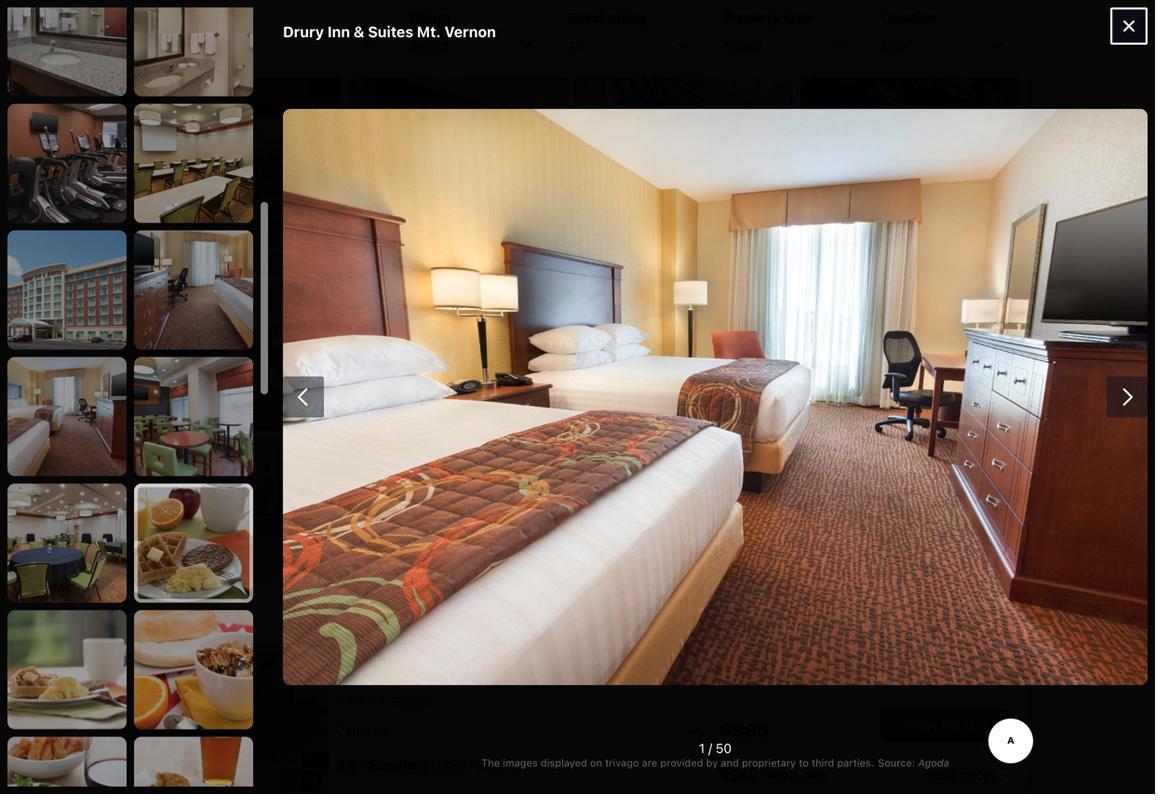 Task type: describe. For each thing, give the bounding box(es) containing it.
four seasons resort scottsdale at troon north, (carefree, usa) image
[[115, 652, 329, 794]]

and
[[721, 757, 739, 769]]

usa
[[882, 37, 908, 53]]

four
[[336, 660, 376, 681]]

view deal button
[[881, 708, 1011, 742]]

reviews)
[[470, 757, 520, 772]]

73
[[304, 774, 317, 787]]

close
[[971, 612, 1007, 627]]

0 vertical spatial $980
[[721, 719, 769, 741]]

to
[[799, 757, 809, 769]]

show more photos
[[511, 552, 630, 567]]

$600
[[163, 37, 196, 53]]

location
[[881, 10, 936, 25]]

(1396
[[431, 757, 466, 772]]

resort inside 'button'
[[459, 660, 517, 681]]

share
[[165, 612, 202, 628]]

vernon
[[445, 23, 496, 40]]

$0
[[134, 37, 150, 53]]

carefree button
[[336, 716, 705, 746]]

price:
[[133, 10, 171, 25]]

scottsdale
[[521, 660, 615, 681]]

+
[[199, 37, 207, 53]]

$0 - $600 +
[[134, 37, 207, 53]]

four seasons resort scottsdale at troon north button
[[336, 659, 746, 682]]

proprietary
[[742, 757, 796, 769]]

inn
[[328, 23, 350, 40]]

1 / 50 the images displayed on trivago are provided by and proprietary to third parties. source: agoda
[[481, 741, 949, 769]]

1 for 50
[[699, 741, 705, 756]]

seasons
[[380, 660, 455, 681]]

suites
[[368, 23, 413, 40]]

1 / 73
[[289, 774, 317, 787]]

lowest
[[938, 670, 975, 683]]

price: per night
[[133, 10, 228, 25]]

provided
[[661, 757, 703, 769]]

all
[[568, 37, 583, 53]]

by
[[706, 757, 718, 769]]

property
[[724, 10, 781, 25]]

/ for 73
[[298, 774, 301, 787]]

north
[[695, 660, 746, 681]]

close button
[[959, 603, 1019, 637]]

our
[[915, 670, 935, 683]]

guest
[[567, 10, 605, 25]]

filters
[[410, 10, 450, 25]]

four seasons resort scottsdale at troon north
[[336, 660, 746, 681]]

per
[[174, 10, 194, 25]]

property type
[[724, 10, 813, 25]]



Task type: locate. For each thing, give the bounding box(es) containing it.
1 horizontal spatial /
[[708, 741, 712, 756]]

$980 right the by
[[720, 766, 759, 783]]

resort
[[459, 660, 517, 681], [393, 693, 432, 709]]

hotels.com
[[763, 768, 827, 781]]

share button
[[129, 603, 213, 637]]

parties.
[[837, 757, 874, 769]]

rating
[[608, 10, 646, 25]]

agoda
[[918, 757, 949, 769]]

$980
[[721, 719, 769, 741], [720, 766, 759, 783]]

1 vertical spatial 1
[[289, 774, 295, 787]]

guest rating
[[567, 10, 646, 25]]

/ left 73
[[298, 774, 301, 787]]

prices
[[960, 767, 997, 782]]

$980 up and
[[721, 719, 769, 741]]

9.6
[[336, 757, 357, 772]]

/ for 50
[[708, 741, 712, 756]]

0 vertical spatial 1
[[699, 741, 705, 756]]

resort button
[[336, 693, 432, 709]]

drury
[[283, 23, 324, 40]]

9.6 - excellent (1396 reviews)
[[336, 757, 520, 772]]

-
[[154, 37, 160, 53], [360, 757, 366, 772]]

troon
[[641, 660, 691, 681]]

1 vertical spatial resort
[[393, 693, 432, 709]]

our lowest price
[[915, 670, 1006, 683]]

select for filters
[[411, 37, 449, 53]]

1 for 73
[[289, 774, 295, 787]]

select down property
[[725, 37, 763, 53]]

drury inn & suites mt. vernon
[[283, 23, 496, 40]]

displayed
[[541, 757, 587, 769]]

carefree
[[336, 723, 388, 739]]

are
[[642, 757, 658, 769]]

0 vertical spatial resort
[[459, 660, 517, 681]]

1 inside 1 / 50 the images displayed on trivago are provided by and proprietary to third parties. source: agoda
[[699, 741, 705, 756]]

the
[[481, 757, 500, 769]]

1 horizontal spatial select
[[725, 37, 763, 53]]

1 horizontal spatial 1
[[699, 741, 705, 756]]

- for $0
[[154, 37, 160, 53]]

resort down seasons
[[393, 693, 432, 709]]

resort inside button
[[393, 693, 432, 709]]

1 vertical spatial /
[[298, 774, 301, 787]]

- right $0
[[154, 37, 160, 53]]

0 horizontal spatial select
[[411, 37, 449, 53]]

night
[[197, 10, 228, 25]]

on
[[590, 757, 602, 769]]

1 left 50
[[699, 741, 705, 756]]

/ inside 1 / 50 the images displayed on trivago are provided by and proprietary to third parties. source: agoda
[[708, 741, 712, 756]]

trivago
[[605, 757, 639, 769]]

resort up carefree button on the bottom of the page
[[459, 660, 517, 681]]

images
[[503, 757, 538, 769]]

&
[[354, 23, 365, 40]]

0 horizontal spatial 1
[[289, 774, 295, 787]]

more
[[926, 767, 957, 782]]

1 horizontal spatial resort
[[459, 660, 517, 681]]

0 horizontal spatial /
[[298, 774, 301, 787]]

mt.
[[417, 23, 441, 40]]

show more photos button
[[499, 543, 643, 576]]

0 horizontal spatial resort
[[393, 693, 432, 709]]

1 vertical spatial -
[[360, 757, 366, 772]]

1
[[699, 741, 705, 756], [289, 774, 295, 787]]

- right 9.6
[[360, 757, 366, 772]]

- for 9.6
[[360, 757, 366, 772]]

deal
[[942, 716, 974, 734]]

expedia
[[721, 668, 771, 684]]

third
[[812, 757, 834, 769]]

excellent
[[369, 757, 428, 772]]

price
[[978, 670, 1006, 683]]

1 vertical spatial $980
[[720, 766, 759, 783]]

select
[[411, 37, 449, 53], [725, 37, 763, 53]]

1 left 73
[[289, 774, 295, 787]]

photos
[[586, 552, 630, 567]]

1 select from the left
[[411, 37, 449, 53]]

more
[[549, 552, 583, 567]]

more prices button
[[919, 758, 1019, 791]]

/
[[708, 741, 712, 756], [298, 774, 301, 787]]

view deal
[[903, 716, 974, 734]]

select down filters
[[411, 37, 449, 53]]

2 select from the left
[[725, 37, 763, 53]]

0 vertical spatial /
[[708, 741, 712, 756]]

view
[[903, 716, 938, 734]]

0 horizontal spatial -
[[154, 37, 160, 53]]

show
[[511, 552, 546, 567]]

select for property type
[[725, 37, 763, 53]]

source:
[[878, 757, 915, 769]]

50
[[716, 741, 732, 756]]

more prices
[[926, 767, 997, 782]]

at
[[619, 660, 637, 681]]

0 vertical spatial -
[[154, 37, 160, 53]]

/ left 50
[[708, 741, 712, 756]]

1 horizontal spatial -
[[360, 757, 366, 772]]

type
[[784, 10, 813, 25]]



Task type: vqa. For each thing, say whether or not it's contained in the screenshot.
more image
no



